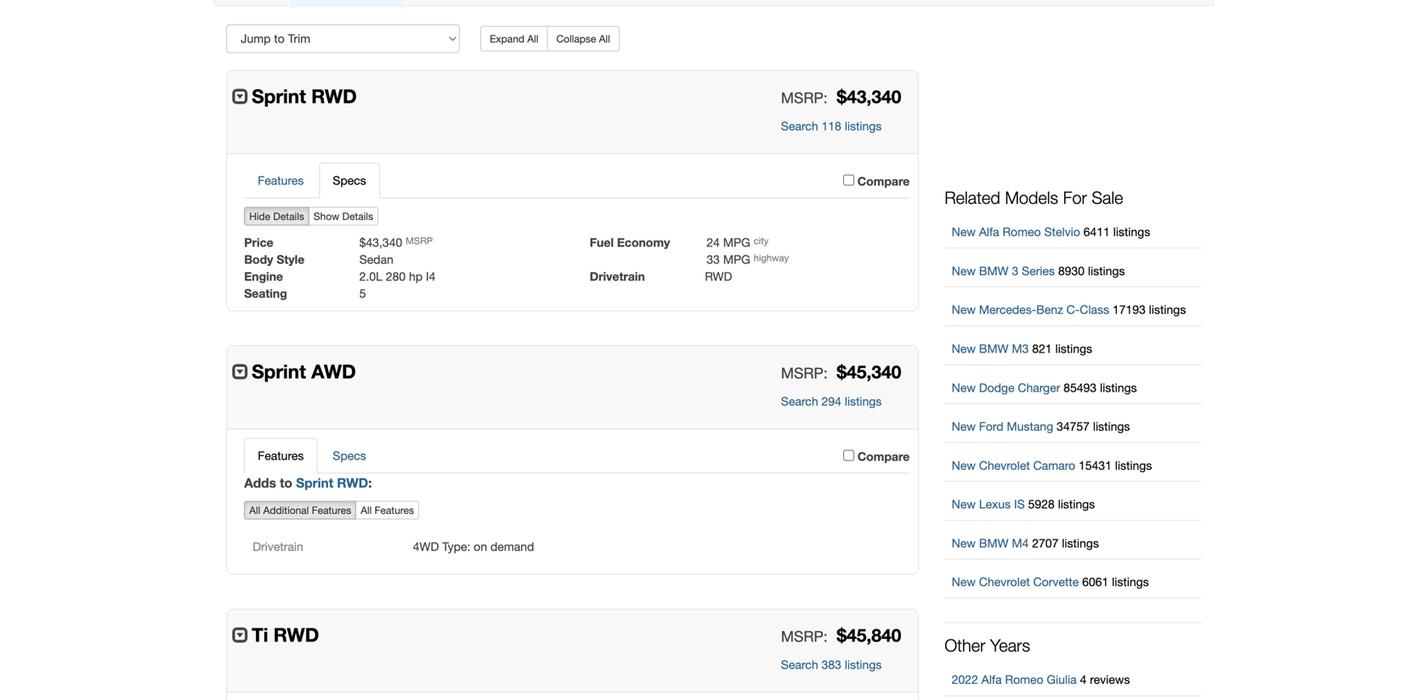 Task type: locate. For each thing, give the bounding box(es) containing it.
features link up hide details 'button'
[[244, 163, 317, 198]]

294
[[822, 394, 842, 408]]

new left 3
[[952, 264, 976, 278]]

search left 118
[[781, 119, 818, 133]]

m3
[[1012, 342, 1029, 356]]

0 vertical spatial collapse down image
[[232, 88, 249, 105]]

listings down "$45,340"
[[845, 394, 882, 408]]

1 vertical spatial romeo
[[1005, 673, 1044, 687]]

1 vertical spatial alfa
[[982, 673, 1002, 687]]

0 vertical spatial specs
[[333, 173, 366, 187]]

details inside 'button'
[[273, 210, 304, 222]]

1 vertical spatial compare
[[858, 450, 910, 464]]

chevrolet for camaro
[[979, 459, 1030, 473]]

0 vertical spatial romeo
[[1003, 225, 1041, 239]]

collapse down image left the sprint rwd
[[232, 88, 249, 105]]

msrp: inside the msrp: $43,340
[[781, 89, 828, 106]]

msrp:
[[781, 89, 828, 106], [781, 365, 828, 382], [781, 628, 828, 645]]

msrp: up search 294 listings
[[781, 365, 828, 382]]

listings
[[845, 119, 882, 133], [1114, 225, 1151, 239], [1088, 264, 1125, 278], [1149, 303, 1186, 317], [1056, 342, 1093, 356], [1100, 381, 1137, 395], [845, 394, 882, 408], [1093, 420, 1130, 434], [1115, 459, 1152, 473], [1058, 497, 1095, 512], [1062, 536, 1099, 550], [1112, 575, 1149, 589], [845, 658, 882, 672]]

1 collapse down image from the top
[[232, 88, 249, 105]]

all inside button
[[249, 504, 260, 516]]

drivetrain
[[590, 269, 645, 283], [253, 540, 303, 554]]

collapse down image
[[232, 88, 249, 105], [232, 363, 249, 380], [232, 627, 249, 644]]

0 vertical spatial chevrolet
[[979, 459, 1030, 473]]

search for sprint awd
[[781, 394, 818, 408]]

1 specs from the top
[[333, 173, 366, 187]]

new alfa romeo stelvio 6411 listings
[[952, 225, 1151, 239]]

msrp: up search 118 listings link
[[781, 89, 828, 106]]

msrp: inside msrp: $45,340
[[781, 365, 828, 382]]

specs link
[[319, 163, 380, 198], [319, 438, 380, 474]]

alfa down related
[[979, 225, 1000, 239]]

new for new bmw 3 series
[[952, 264, 976, 278]]

0 vertical spatial msrp:
[[781, 89, 828, 106]]

0 vertical spatial sprint
[[252, 84, 306, 107]]

1 details from the left
[[273, 210, 304, 222]]

features up the 4wd
[[375, 504, 414, 516]]

2 collapse down image from the top
[[232, 363, 249, 380]]

new down related
[[952, 225, 976, 239]]

1 msrp: from the top
[[781, 89, 828, 106]]

alfa right '2022' at the right of page
[[982, 673, 1002, 687]]

new for new lexus is
[[952, 497, 976, 512]]

ford
[[979, 420, 1004, 434]]

collapse down image for sprint rwd
[[232, 88, 249, 105]]

0 horizontal spatial drivetrain
[[253, 540, 303, 554]]

details
[[273, 210, 304, 222], [342, 210, 373, 222]]

2 vertical spatial collapse down image
[[232, 627, 249, 644]]

2 new from the top
[[952, 264, 976, 278]]

all down :
[[361, 504, 372, 516]]

new up new lexus is "link"
[[952, 459, 976, 473]]

24
[[707, 235, 720, 249]]

listings right 6061 on the bottom
[[1112, 575, 1149, 589]]

mpg right 33
[[723, 252, 750, 266]]

romeo
[[1003, 225, 1041, 239], [1005, 673, 1044, 687]]

msrp: $45,840
[[781, 625, 902, 646]]

search left '383'
[[781, 658, 818, 672]]

2 specs link from the top
[[319, 438, 380, 474]]

2 bmw from the top
[[979, 342, 1009, 356]]

new left mercedes-
[[952, 303, 976, 317]]

msrp: for ti rwd
[[781, 628, 828, 645]]

bmw for m4
[[979, 536, 1009, 550]]

new mercedes-benz c-class link
[[952, 303, 1110, 317]]

msrp: up search 383 listings
[[781, 628, 828, 645]]

1 vertical spatial bmw
[[979, 342, 1009, 356]]

alfa for new
[[979, 225, 1000, 239]]

$43,340 up sedan
[[359, 235, 402, 249]]

2 compare from the top
[[858, 450, 910, 464]]

6 new from the top
[[952, 420, 976, 434]]

tab panel
[[244, 474, 910, 557]]

85493
[[1064, 381, 1097, 395]]

mpg
[[723, 235, 750, 249], [723, 252, 750, 266]]

reviews
[[1090, 673, 1130, 687]]

romeo down the years
[[1005, 673, 1044, 687]]

new for new chevrolet camaro
[[952, 459, 976, 473]]

3 msrp: from the top
[[781, 628, 828, 645]]

4 new from the top
[[952, 342, 976, 356]]

Compare checkbox
[[843, 175, 854, 186]]

0 vertical spatial mpg
[[723, 235, 750, 249]]

sprint
[[252, 84, 306, 107], [252, 360, 306, 383], [296, 475, 333, 491]]

features link
[[244, 163, 317, 198], [244, 438, 317, 474]]

mpg right 24
[[723, 235, 750, 249]]

2 vertical spatial sprint
[[296, 475, 333, 491]]

compare for rwd
[[858, 174, 910, 188]]

0 vertical spatial bmw
[[979, 264, 1009, 278]]

details right show
[[342, 210, 373, 222]]

listings right 8930
[[1088, 264, 1125, 278]]

compare right compare checkbox at the right of the page
[[858, 450, 910, 464]]

bmw for m3
[[979, 342, 1009, 356]]

2 vertical spatial bmw
[[979, 536, 1009, 550]]

specs link for sprint rwd
[[319, 163, 380, 198]]

collapse
[[556, 33, 596, 45]]

specs link up show details button
[[319, 163, 380, 198]]

highway
[[754, 252, 789, 263]]

2 chevrolet from the top
[[979, 575, 1030, 589]]

new for new bmw m4
[[952, 536, 976, 550]]

specs
[[333, 173, 366, 187], [333, 449, 366, 463]]

2 features link from the top
[[244, 438, 317, 474]]

new down new bmw m4 link
[[952, 575, 976, 589]]

3 collapse down image from the top
[[232, 627, 249, 644]]

bmw left m3
[[979, 342, 1009, 356]]

compare
[[858, 174, 910, 188], [858, 450, 910, 464]]

new left ford
[[952, 420, 976, 434]]

10 new from the top
[[952, 575, 976, 589]]

all
[[527, 33, 539, 45], [599, 33, 610, 45], [249, 504, 260, 516], [361, 504, 372, 516]]

1 specs link from the top
[[319, 163, 380, 198]]

bmw left m4
[[979, 536, 1009, 550]]

3 new from the top
[[952, 303, 976, 317]]

2 specs from the top
[[333, 449, 366, 463]]

0 vertical spatial specs link
[[319, 163, 380, 198]]

2 search from the top
[[781, 394, 818, 408]]

1 search from the top
[[781, 119, 818, 133]]

tab list for sprint rwd
[[244, 163, 910, 198]]

1 bmw from the top
[[979, 264, 1009, 278]]

drivetrain down the additional
[[253, 540, 303, 554]]

alfa for 2022
[[982, 673, 1002, 687]]

adds
[[244, 475, 276, 491]]

giulia
[[1047, 673, 1077, 687]]

compare right compare option
[[858, 174, 910, 188]]

new left dodge at the right of the page
[[952, 381, 976, 395]]

1 tab list from the top
[[244, 163, 910, 198]]

5
[[359, 286, 366, 300]]

0 vertical spatial drivetrain
[[590, 269, 645, 283]]

2 details from the left
[[342, 210, 373, 222]]

1 vertical spatial specs
[[333, 449, 366, 463]]

m4
[[1012, 536, 1029, 550]]

2022 alfa romeo giulia 4 reviews
[[952, 673, 1130, 687]]

body style
[[244, 252, 305, 266]]

bmw left 3
[[979, 264, 1009, 278]]

tab list
[[244, 163, 910, 198], [244, 438, 910, 474]]

romeo down models
[[1003, 225, 1041, 239]]

6411
[[1084, 225, 1110, 239]]

new chevrolet camaro link
[[952, 459, 1076, 473]]

city
[[754, 235, 769, 246]]

new lexus is link
[[952, 497, 1025, 512]]

lexus
[[979, 497, 1011, 512]]

specs up sprint rwd link on the left of the page
[[333, 449, 366, 463]]

chevrolet down new bmw m4 link
[[979, 575, 1030, 589]]

1 compare from the top
[[858, 174, 910, 188]]

search 294 listings
[[781, 394, 882, 408]]

new for new dodge charger
[[952, 381, 976, 395]]

all features
[[361, 504, 414, 516]]

search 383 listings link
[[781, 658, 882, 672]]

1 vertical spatial mpg
[[723, 252, 750, 266]]

2 tab list from the top
[[244, 438, 910, 474]]

2 msrp: from the top
[[781, 365, 828, 382]]

show
[[314, 210, 340, 222]]

new left lexus
[[952, 497, 976, 512]]

drivetrain down fuel economy
[[590, 269, 645, 283]]

0 vertical spatial search
[[781, 119, 818, 133]]

1 vertical spatial sprint
[[252, 360, 306, 383]]

0 horizontal spatial $43,340
[[359, 235, 402, 249]]

search 383 listings
[[781, 658, 882, 672]]

charger
[[1018, 381, 1061, 395]]

sprint inside tab panel
[[296, 475, 333, 491]]

8 new from the top
[[952, 497, 976, 512]]

1 horizontal spatial $43,340
[[837, 86, 902, 107]]

33
[[707, 252, 720, 266]]

7 new from the top
[[952, 459, 976, 473]]

6061
[[1082, 575, 1109, 589]]

collapse down image left sprint awd
[[232, 363, 249, 380]]

stelvio
[[1045, 225, 1080, 239]]

new
[[952, 225, 976, 239], [952, 264, 976, 278], [952, 303, 976, 317], [952, 342, 976, 356], [952, 381, 976, 395], [952, 420, 976, 434], [952, 459, 976, 473], [952, 497, 976, 512], [952, 536, 976, 550], [952, 575, 976, 589]]

msrp: inside msrp: $45,840
[[781, 628, 828, 645]]

romeo for stelvio
[[1003, 225, 1041, 239]]

3 search from the top
[[781, 658, 818, 672]]

details for hide details
[[273, 210, 304, 222]]

2 vertical spatial msrp:
[[781, 628, 828, 645]]

new bmw 3 series link
[[952, 264, 1055, 278]]

1 vertical spatial tab list
[[244, 438, 910, 474]]

specs up show details button
[[333, 173, 366, 187]]

listings right 5928
[[1058, 497, 1095, 512]]

2 vertical spatial search
[[781, 658, 818, 672]]

1 vertical spatial specs link
[[319, 438, 380, 474]]

1 vertical spatial msrp:
[[781, 365, 828, 382]]

details for show details
[[342, 210, 373, 222]]

2 mpg from the top
[[723, 252, 750, 266]]

rwd inside tab panel
[[337, 475, 368, 491]]

chevrolet down new ford mustang link
[[979, 459, 1030, 473]]

all additional features
[[249, 504, 351, 516]]

details inside button
[[342, 210, 373, 222]]

features link for sprint awd
[[244, 438, 317, 474]]

features up hide details 'button'
[[258, 173, 304, 187]]

3 bmw from the top
[[979, 536, 1009, 550]]

new left m3
[[952, 342, 976, 356]]

new for new bmw m3
[[952, 342, 976, 356]]

collapse all button
[[547, 26, 620, 51]]

listings right 17193 on the top right of the page
[[1149, 303, 1186, 317]]

features link up to
[[244, 438, 317, 474]]

1 features link from the top
[[244, 163, 317, 198]]

4wd
[[413, 540, 439, 554]]

1 vertical spatial collapse down image
[[232, 363, 249, 380]]

demand
[[491, 540, 534, 554]]

0 vertical spatial tab list
[[244, 163, 910, 198]]

280
[[386, 269, 406, 283]]

1 vertical spatial $43,340
[[359, 235, 402, 249]]

collapse down image left ti
[[232, 627, 249, 644]]

:
[[368, 475, 372, 491]]

features inside button
[[375, 504, 414, 516]]

drivetrain inside tab panel
[[253, 540, 303, 554]]

$45,340
[[837, 361, 902, 382]]

features down sprint rwd link on the left of the page
[[312, 504, 351, 516]]

collapse down image for sprint awd
[[232, 363, 249, 380]]

search
[[781, 119, 818, 133], [781, 394, 818, 408], [781, 658, 818, 672]]

other years
[[945, 636, 1031, 656]]

1 vertical spatial search
[[781, 394, 818, 408]]

other
[[945, 636, 986, 656]]

0 vertical spatial features link
[[244, 163, 317, 198]]

details right hide
[[273, 210, 304, 222]]

new for new ford mustang
[[952, 420, 976, 434]]

specs link up sprint rwd link on the left of the page
[[319, 438, 380, 474]]

4wd type: on demand
[[413, 540, 534, 554]]

features link for sprint rwd
[[244, 163, 317, 198]]

all down adds
[[249, 504, 260, 516]]

economy
[[617, 235, 670, 249]]

search left 294
[[781, 394, 818, 408]]

0 vertical spatial compare
[[858, 174, 910, 188]]

1 new from the top
[[952, 225, 976, 239]]

1 horizontal spatial details
[[342, 210, 373, 222]]

new down new lexus is "link"
[[952, 536, 976, 550]]

new chevrolet corvette link
[[952, 575, 1079, 589]]

1 vertical spatial drivetrain
[[253, 540, 303, 554]]

is
[[1014, 497, 1025, 512]]

1 chevrolet from the top
[[979, 459, 1030, 473]]

hp
[[409, 269, 423, 283]]

0 horizontal spatial details
[[273, 210, 304, 222]]

all features button
[[356, 501, 419, 520]]

9 new from the top
[[952, 536, 976, 550]]

bmw for 3
[[979, 264, 1009, 278]]

years
[[990, 636, 1031, 656]]

1 vertical spatial chevrolet
[[979, 575, 1030, 589]]

1 vertical spatial features link
[[244, 438, 317, 474]]

$43,340
[[837, 86, 902, 107], [359, 235, 402, 249]]

Compare checkbox
[[843, 450, 854, 461]]

0 vertical spatial alfa
[[979, 225, 1000, 239]]

$43,340 up 118
[[837, 86, 902, 107]]

5 new from the top
[[952, 381, 976, 395]]

features up to
[[258, 449, 304, 463]]



Task type: vqa. For each thing, say whether or not it's contained in the screenshot.


Task type: describe. For each thing, give the bounding box(es) containing it.
dodge
[[979, 381, 1015, 395]]

class
[[1080, 303, 1110, 317]]

new bmw m4 link
[[952, 536, 1029, 550]]

listings right 34757 on the bottom right of the page
[[1093, 420, 1130, 434]]

search 118 listings link
[[781, 119, 882, 133]]

seating
[[244, 286, 287, 300]]

for
[[1063, 188, 1087, 208]]

new bmw m3 821 listings
[[952, 342, 1093, 356]]

body
[[244, 252, 273, 266]]

new for new chevrolet corvette
[[952, 575, 976, 589]]

15431
[[1079, 459, 1112, 473]]

new dodge charger link
[[952, 381, 1061, 395]]

new ford mustang 34757 listings
[[952, 420, 1130, 434]]

type:
[[442, 540, 471, 554]]

listings down $45,840
[[845, 658, 882, 672]]

collapse down image for ti rwd
[[232, 627, 249, 644]]

2.0l 280 hp i4
[[359, 269, 436, 283]]

8930
[[1058, 264, 1085, 278]]

specs for sprint rwd
[[333, 173, 366, 187]]

search for ti rwd
[[781, 658, 818, 672]]

sprint awd
[[252, 360, 356, 383]]

related models for sale
[[945, 188, 1124, 208]]

0 vertical spatial $43,340
[[837, 86, 902, 107]]

mercedes-
[[979, 303, 1037, 317]]

romeo for giulia
[[1005, 673, 1044, 687]]

new ford mustang link
[[952, 420, 1054, 434]]

expand all
[[490, 33, 539, 45]]

5928
[[1028, 497, 1055, 512]]

118
[[822, 119, 842, 133]]

fuel economy
[[590, 235, 670, 249]]

specs for sprint awd
[[333, 449, 366, 463]]

tab list for sprint awd
[[244, 438, 910, 474]]

sprint rwd
[[252, 84, 357, 107]]

new bmw m3 link
[[952, 342, 1029, 356]]

search for sprint rwd
[[781, 119, 818, 133]]

new dodge charger 85493 listings
[[952, 381, 1137, 395]]

$45,840
[[837, 625, 902, 646]]

expand all button
[[480, 26, 548, 51]]

features inside button
[[312, 504, 351, 516]]

show details button
[[309, 207, 378, 226]]

new alfa romeo stelvio link
[[952, 225, 1080, 239]]

c-
[[1067, 303, 1080, 317]]

hide
[[249, 210, 270, 222]]

on
[[474, 540, 487, 554]]

i4
[[426, 269, 436, 283]]

3
[[1012, 264, 1019, 278]]

engine
[[244, 269, 283, 283]]

listings right 85493
[[1100, 381, 1137, 395]]

sprint for sprint rwd
[[252, 84, 306, 107]]

search 294 listings link
[[781, 394, 882, 408]]

1 horizontal spatial drivetrain
[[590, 269, 645, 283]]

chevrolet for corvette
[[979, 575, 1030, 589]]

corvette
[[1033, 575, 1079, 589]]

compare for awd
[[858, 450, 910, 464]]

new mercedes-benz c-class 17193 listings
[[952, 303, 1186, 317]]

ti rwd
[[252, 624, 319, 646]]

383
[[822, 658, 842, 672]]

new chevrolet corvette 6061 listings
[[952, 575, 1149, 589]]

listings right 15431
[[1115, 459, 1152, 473]]

benz
[[1037, 303, 1063, 317]]

sprint rwd link
[[296, 475, 368, 491]]

hide details button
[[244, 207, 309, 226]]

2022 alfa romeo giulia link
[[952, 673, 1077, 687]]

2.0l
[[359, 269, 383, 283]]

additional
[[263, 504, 309, 516]]

new bmw 3 series 8930 listings
[[952, 264, 1125, 278]]

msrp: $45,340
[[781, 361, 902, 382]]

adds to sprint rwd :
[[244, 475, 372, 491]]

sedan
[[359, 252, 394, 266]]

sprint for sprint awd
[[252, 360, 306, 383]]

camaro
[[1033, 459, 1076, 473]]

all additional features button
[[244, 501, 356, 520]]

new for new alfa romeo stelvio
[[952, 225, 976, 239]]

24 mpg city 33 mpg highway
[[707, 235, 789, 266]]

hide details
[[249, 210, 304, 222]]

all right collapse
[[599, 33, 610, 45]]

listings right 2707
[[1062, 536, 1099, 550]]

models
[[1005, 188, 1059, 208]]

tab panel containing adds to
[[244, 474, 910, 557]]

ti
[[252, 624, 268, 646]]

listings right 6411
[[1114, 225, 1151, 239]]

awd
[[311, 360, 356, 383]]

msrp: for sprint rwd
[[781, 89, 828, 106]]

2707
[[1032, 536, 1059, 550]]

2022
[[952, 673, 978, 687]]

new chevrolet camaro 15431 listings
[[952, 459, 1152, 473]]

new lexus is 5928 listings
[[952, 497, 1095, 512]]

fuel
[[590, 235, 614, 249]]

4
[[1080, 673, 1087, 687]]

collapse all
[[556, 33, 610, 45]]

msrp: for sprint awd
[[781, 365, 828, 382]]

mustang
[[1007, 420, 1054, 434]]

all right expand
[[527, 33, 539, 45]]

1 mpg from the top
[[723, 235, 750, 249]]

specs link for sprint awd
[[319, 438, 380, 474]]

style
[[277, 252, 305, 266]]

msrp: $43,340
[[781, 86, 902, 107]]

821
[[1032, 342, 1052, 356]]

series
[[1022, 264, 1055, 278]]

34757
[[1057, 420, 1090, 434]]

listings right 821
[[1056, 342, 1093, 356]]

expand
[[490, 33, 525, 45]]

price
[[244, 235, 273, 249]]

new for new mercedes-benz c-class
[[952, 303, 976, 317]]

listings right 118
[[845, 119, 882, 133]]

new bmw m4 2707 listings
[[952, 536, 1099, 550]]



